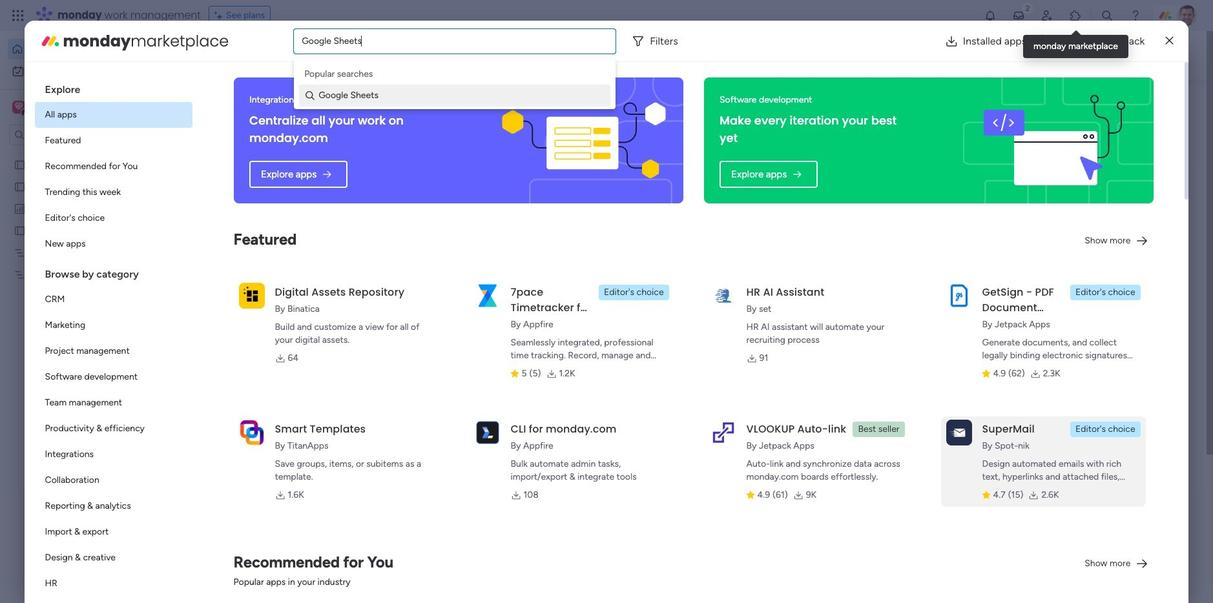 Task type: locate. For each thing, give the bounding box(es) containing it.
2 circle o image from the top
[[981, 171, 989, 180]]

public board image up public dashboard image
[[14, 158, 26, 171]]

circle o image up circle o image
[[981, 171, 989, 180]]

public board image inside the 'quick search results' list box
[[255, 236, 269, 250]]

option
[[8, 39, 157, 59], [8, 61, 157, 81], [35, 102, 192, 128], [35, 128, 192, 154], [0, 153, 165, 155], [35, 154, 192, 180], [35, 180, 192, 205], [35, 205, 192, 231], [35, 231, 192, 257], [35, 287, 192, 313], [35, 313, 192, 338], [35, 338, 192, 364], [35, 364, 192, 390], [35, 390, 192, 416], [35, 416, 192, 442], [35, 442, 192, 468], [35, 468, 192, 494], [35, 494, 192, 519], [35, 519, 192, 545], [35, 545, 192, 571], [35, 571, 192, 597]]

app logo image
[[239, 283, 265, 309], [474, 283, 500, 309], [710, 283, 736, 309], [946, 283, 972, 309], [239, 420, 265, 446], [474, 420, 500, 446], [710, 420, 736, 446], [946, 420, 972, 446]]

1 heading from the top
[[35, 72, 192, 102]]

list box
[[35, 72, 192, 603], [0, 151, 165, 460]]

see plans image
[[214, 8, 226, 23]]

0 vertical spatial public board image
[[14, 158, 26, 171]]

public board image down public dashboard image
[[14, 224, 26, 236]]

1 vertical spatial dapulse x slim image
[[1136, 94, 1151, 109]]

close recently visited image
[[238, 105, 254, 121]]

1 horizontal spatial public board image
[[255, 236, 269, 250]]

0 horizontal spatial public board image
[[14, 180, 26, 192]]

1 horizontal spatial banner logo image
[[971, 78, 1138, 203]]

terry turtle image
[[269, 578, 295, 603]]

1 horizontal spatial dapulse x slim image
[[1166, 33, 1173, 49]]

Search in workspace field
[[27, 128, 108, 142]]

0 vertical spatial dapulse x slim image
[[1166, 33, 1173, 49]]

notifications image
[[984, 9, 997, 22]]

0 horizontal spatial banner logo image
[[500, 78, 668, 203]]

public dashboard image
[[14, 202, 26, 214]]

2 image
[[1022, 1, 1034, 15]]

heading
[[35, 72, 192, 102], [35, 257, 192, 287]]

circle o image
[[981, 154, 989, 164], [981, 171, 989, 180]]

1 circle o image from the top
[[981, 154, 989, 164]]

0 vertical spatial heading
[[35, 72, 192, 102]]

1 vertical spatial heading
[[35, 257, 192, 287]]

dapulse x slim image
[[1166, 33, 1173, 49], [1136, 94, 1151, 109]]

public board image
[[14, 158, 26, 171], [14, 224, 26, 236]]

1 banner logo image from the left
[[500, 78, 668, 203]]

quick search results list box
[[238, 121, 930, 450]]

workspace image
[[12, 100, 25, 114], [14, 100, 23, 114]]

workspace selection element
[[12, 99, 108, 116]]

check circle image
[[981, 138, 989, 147]]

banner logo image
[[500, 78, 668, 203], [971, 78, 1138, 203]]

0 vertical spatial circle o image
[[981, 154, 989, 164]]

1 public board image from the top
[[14, 158, 26, 171]]

1 vertical spatial public board image
[[14, 224, 26, 236]]

1 vertical spatial circle o image
[[981, 171, 989, 180]]

1 vertical spatial public board image
[[255, 236, 269, 250]]

search everything image
[[1101, 9, 1114, 22]]

Dropdown input text field
[[302, 36, 363, 47]]

circle o image down check circle image
[[981, 154, 989, 164]]

component image
[[255, 414, 266, 426]]

v2 user feedback image
[[972, 48, 981, 62]]

public board image
[[14, 180, 26, 192], [255, 236, 269, 250]]



Task type: vqa. For each thing, say whether or not it's contained in the screenshot.
heading
yes



Task type: describe. For each thing, give the bounding box(es) containing it.
monday marketplace image
[[40, 31, 60, 51]]

help image
[[1129, 9, 1142, 22]]

check circle image
[[981, 121, 989, 131]]

1 workspace image from the left
[[12, 100, 25, 114]]

circle o image
[[981, 187, 989, 197]]

terry turtle image
[[1177, 5, 1198, 26]]

2 workspace image from the left
[[14, 100, 23, 114]]

2 public board image from the top
[[14, 224, 26, 236]]

2 banner logo image from the left
[[971, 78, 1138, 203]]

select product image
[[12, 9, 25, 22]]

2 heading from the top
[[35, 257, 192, 287]]

v2 bolt switch image
[[1072, 48, 1080, 62]]

0 vertical spatial public board image
[[14, 180, 26, 192]]

templates image image
[[973, 260, 1143, 349]]

monday marketplace image
[[1069, 9, 1082, 22]]

invite members image
[[1041, 9, 1054, 22]]

update feed image
[[1012, 9, 1025, 22]]

0 horizontal spatial dapulse x slim image
[[1136, 94, 1151, 109]]

getting started element
[[961, 471, 1155, 522]]



